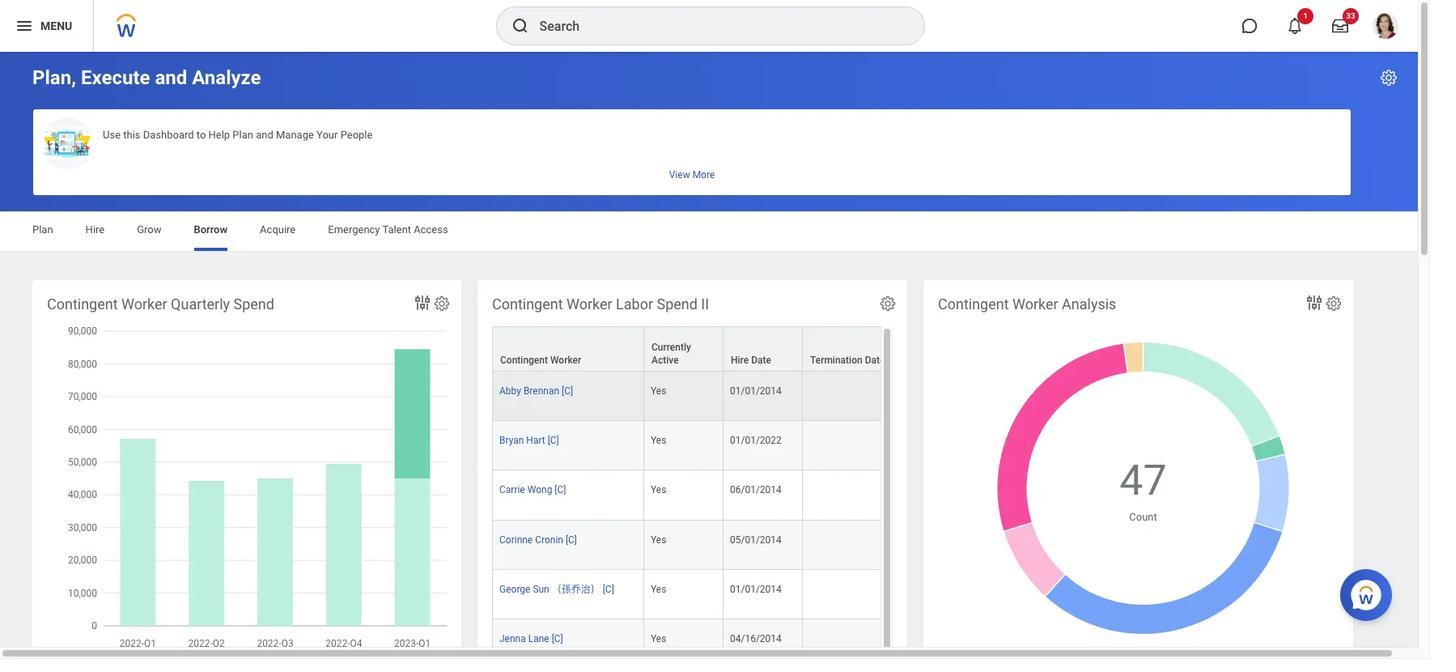 Task type: describe. For each thing, give the bounding box(es) containing it.
and inside button
[[256, 129, 273, 141]]

row containing bryan hart [c]
[[492, 421, 1352, 471]]

date for termination date
[[865, 355, 885, 366]]

yes for carrie wong [c]
[[651, 485, 667, 496]]

1 vertical spatial plan
[[32, 223, 53, 236]]

ii
[[701, 296, 709, 313]]

[c] for bryan hart [c]
[[548, 435, 559, 446]]

active
[[652, 355, 679, 366]]

yes for abby brennan [c]
[[651, 385, 667, 397]]

contingent for contingent worker analysis
[[938, 296, 1009, 313]]

01/01/2014 for abby brennan [c]
[[730, 385, 782, 397]]

configure contingent worker quarterly spend image
[[433, 295, 451, 313]]

borrow
[[194, 223, 228, 236]]

menu
[[40, 19, 72, 32]]

[c] for corinne cronin [c]
[[566, 534, 577, 545]]

1 button
[[1278, 8, 1314, 44]]

row containing carrie wong [c]
[[492, 471, 1352, 520]]

date for hire date
[[751, 355, 772, 366]]

carrie wong [c] link
[[500, 481, 566, 496]]

acquire
[[260, 223, 296, 236]]

quarterly
[[171, 296, 230, 313]]

termination
[[810, 355, 863, 366]]

contingent worker analysis
[[938, 296, 1117, 313]]

currently
[[652, 342, 691, 353]]

row containing corinne cronin [c]
[[492, 520, 1352, 570]]

grow
[[137, 223, 162, 236]]

help
[[209, 129, 230, 141]]

corinne
[[500, 534, 533, 545]]

row containing george sun （孫乔治） [c]
[[492, 570, 1352, 619]]

count
[[1130, 511, 1158, 523]]

row containing currently active
[[492, 326, 1352, 373]]

justify image
[[15, 16, 34, 36]]

worker inside popup button
[[551, 355, 582, 366]]

corinne cronin [c]
[[500, 534, 577, 545]]

your
[[317, 129, 338, 141]]

george sun （孫乔治） [c] link
[[500, 580, 614, 595]]

george sun （孫乔治） [c]
[[500, 584, 614, 595]]

tab list inside 47 main content
[[16, 212, 1402, 251]]

spend for labor
[[657, 296, 698, 313]]

contingent worker
[[500, 355, 582, 366]]

termination date
[[810, 355, 885, 366]]

profile logan mcneil image
[[1373, 13, 1399, 42]]

notifications large image
[[1287, 18, 1304, 34]]

analyze
[[192, 66, 261, 89]]

hire date column header
[[724, 326, 803, 373]]

configure and view chart data image for contingent worker quarterly spend
[[413, 293, 432, 313]]

[c] for jenna lane [c]
[[552, 633, 563, 644]]

row containing abby brennan [c]
[[492, 372, 1352, 421]]

[c] right （孫乔治）
[[603, 584, 614, 595]]

cell for abby brennan [c]
[[803, 372, 899, 421]]

currently active button
[[645, 327, 723, 371]]

menu button
[[0, 0, 93, 52]]

cell for jenna lane [c]
[[803, 619, 899, 659]]

yes for jenna lane [c]
[[651, 633, 667, 644]]

sun
[[533, 584, 550, 595]]

06/01/2014
[[730, 485, 782, 496]]

emergency
[[328, 223, 380, 236]]

contingent worker column header
[[492, 326, 645, 373]]

bryan
[[500, 435, 524, 446]]

jenna
[[500, 633, 526, 644]]

search image
[[511, 16, 530, 36]]

worker for labor
[[567, 296, 613, 313]]

[c] for carrie wong [c]
[[555, 485, 566, 496]]

carrie
[[500, 485, 525, 496]]

abby brennan [c] link
[[500, 382, 573, 397]]

row containing jenna lane [c]
[[492, 619, 1352, 659]]

jenna lane [c]
[[500, 633, 563, 644]]

plan, execute and analyze
[[32, 66, 261, 89]]

currently active column header
[[645, 326, 724, 373]]

contingent worker labor spend ii
[[492, 296, 709, 313]]

bryan hart [c] link
[[500, 432, 559, 446]]

configure contingent worker analysis image
[[1325, 295, 1343, 313]]



Task type: vqa. For each thing, say whether or not it's contained in the screenshot.
Talent
yes



Task type: locate. For each thing, give the bounding box(es) containing it.
hire date button
[[724, 327, 802, 371]]

cell for george sun （孫乔治） [c]
[[803, 570, 899, 619]]

execute
[[81, 66, 150, 89]]

use this dashboard to help plan and manage your people
[[103, 129, 373, 141]]

date inside column header
[[751, 355, 772, 366]]

talent
[[383, 223, 411, 236]]

2 01/01/2014 from the top
[[730, 584, 782, 595]]

configure and view chart data image inside contingent worker quarterly spend element
[[413, 293, 432, 313]]

corinne cronin [c] link
[[500, 531, 577, 545]]

contingent worker button
[[493, 327, 644, 371]]

4 yes from the top
[[651, 534, 667, 545]]

configure and view chart data image inside the contingent worker analysis element
[[1305, 293, 1325, 313]]

configure contingent worker labor spend ii image
[[879, 295, 897, 313]]

3 cell from the top
[[803, 471, 899, 520]]

0 horizontal spatial plan
[[32, 223, 53, 236]]

[c] for abby brennan [c]
[[562, 385, 573, 397]]

abby
[[500, 385, 521, 397]]

bryan hart [c]
[[500, 435, 559, 446]]

1 horizontal spatial configure and view chart data image
[[1305, 293, 1325, 313]]

hire inside popup button
[[731, 355, 749, 366]]

[c] right lane
[[552, 633, 563, 644]]

wong
[[528, 485, 553, 496]]

abby brennan [c]
[[500, 385, 573, 397]]

6 cell from the top
[[803, 619, 899, 659]]

hire for hire
[[86, 223, 105, 236]]

date
[[751, 355, 772, 366], [865, 355, 885, 366]]

1 spend from the left
[[234, 296, 274, 313]]

worker for quarterly
[[121, 296, 167, 313]]

access
[[414, 223, 448, 236]]

worker left quarterly
[[121, 296, 167, 313]]

1 yes from the top
[[651, 385, 667, 397]]

use this dashboard to help plan and manage your people button
[[33, 109, 1351, 195]]

Search Workday  search field
[[540, 8, 891, 44]]

contingent inside popup button
[[500, 355, 548, 366]]

47
[[1120, 456, 1167, 505]]

plan,
[[32, 66, 76, 89]]

6 row from the top
[[492, 570, 1352, 619]]

05/01/2014
[[730, 534, 782, 545]]

contingent worker analysis element
[[924, 280, 1354, 659]]

yes for bryan hart [c]
[[651, 435, 667, 446]]

yes for george sun （孫乔治） [c]
[[651, 584, 667, 595]]

lane
[[528, 633, 550, 644]]

[c] right the wong
[[555, 485, 566, 496]]

worker left the analysis
[[1013, 296, 1059, 313]]

33
[[1347, 11, 1356, 20]]

termination date button
[[803, 327, 898, 371]]

plan
[[233, 129, 253, 141], [32, 223, 53, 236]]

1 date from the left
[[751, 355, 772, 366]]

04/16/2014
[[730, 633, 782, 644]]

[c] right hart
[[548, 435, 559, 446]]

this
[[123, 129, 140, 141]]

configure and view chart data image for contingent worker analysis
[[1305, 293, 1325, 313]]

01/01/2014 for george sun （孫乔治） [c]
[[730, 584, 782, 595]]

configure and view chart data image left configure contingent worker analysis icon
[[1305, 293, 1325, 313]]

and left manage
[[256, 129, 273, 141]]

1 01/01/2014 from the top
[[730, 385, 782, 397]]

[c] right brennan
[[562, 385, 573, 397]]

contingent for contingent worker labor spend ii
[[492, 296, 563, 313]]

4 row from the top
[[492, 471, 1352, 520]]

worker
[[121, 296, 167, 313], [567, 296, 613, 313], [1013, 296, 1059, 313], [551, 355, 582, 366]]

manage
[[276, 129, 314, 141]]

2 cell from the top
[[803, 421, 899, 471]]

spend
[[234, 296, 274, 313], [657, 296, 698, 313]]

1 cell from the top
[[803, 372, 899, 421]]

01/01/2022
[[730, 435, 782, 446]]

33 button
[[1323, 8, 1359, 44]]

dashboard
[[143, 129, 194, 141]]

plan inside button
[[233, 129, 253, 141]]

inbox large image
[[1333, 18, 1349, 34]]

cell for bryan hart [c]
[[803, 421, 899, 471]]

1 horizontal spatial hire
[[731, 355, 749, 366]]

2 spend from the left
[[657, 296, 698, 313]]

（孫乔治）
[[552, 584, 601, 595]]

0 vertical spatial and
[[155, 66, 187, 89]]

hire date
[[731, 355, 772, 366]]

tab list containing plan
[[16, 212, 1402, 251]]

1 horizontal spatial and
[[256, 129, 273, 141]]

spend for quarterly
[[234, 296, 274, 313]]

cronin
[[535, 534, 563, 545]]

1 vertical spatial hire
[[731, 355, 749, 366]]

brennan
[[524, 385, 560, 397]]

and left analyze
[[155, 66, 187, 89]]

[c]
[[562, 385, 573, 397], [548, 435, 559, 446], [555, 485, 566, 496], [566, 534, 577, 545], [603, 584, 614, 595], [552, 633, 563, 644]]

yes
[[651, 385, 667, 397], [651, 435, 667, 446], [651, 485, 667, 496], [651, 534, 667, 545], [651, 584, 667, 595], [651, 633, 667, 644]]

george
[[500, 584, 531, 595]]

1 vertical spatial and
[[256, 129, 273, 141]]

1 configure and view chart data image from the left
[[413, 293, 432, 313]]

hire for hire date
[[731, 355, 749, 366]]

carrie wong [c]
[[500, 485, 566, 496]]

2 row from the top
[[492, 372, 1352, 421]]

hire right currently active column header
[[731, 355, 749, 366]]

hire
[[86, 223, 105, 236], [731, 355, 749, 366]]

use
[[103, 129, 121, 141]]

1 vertical spatial 01/01/2014
[[730, 584, 782, 595]]

7 row from the top
[[492, 619, 1352, 659]]

2 date from the left
[[865, 355, 885, 366]]

1
[[1304, 11, 1308, 20]]

0 horizontal spatial hire
[[86, 223, 105, 236]]

4 cell from the top
[[803, 520, 899, 570]]

01/01/2014 down hire date
[[730, 385, 782, 397]]

0 horizontal spatial spend
[[234, 296, 274, 313]]

configure and view chart data image
[[413, 293, 432, 313], [1305, 293, 1325, 313]]

contingent worker labor spend ii element
[[478, 280, 1352, 659]]

cell for corinne cronin [c]
[[803, 520, 899, 570]]

0 vertical spatial 01/01/2014
[[730, 385, 782, 397]]

hart
[[527, 435, 545, 446]]

spend right quarterly
[[234, 296, 274, 313]]

jenna lane [c] link
[[500, 630, 563, 644]]

0 horizontal spatial configure and view chart data image
[[413, 293, 432, 313]]

2 yes from the top
[[651, 435, 667, 446]]

47 button
[[1120, 453, 1170, 509]]

tab list
[[16, 212, 1402, 251]]

contingent for contingent worker quarterly spend
[[47, 296, 118, 313]]

0 horizontal spatial date
[[751, 355, 772, 366]]

0 horizontal spatial and
[[155, 66, 187, 89]]

menu banner
[[0, 0, 1419, 52]]

hire left grow
[[86, 223, 105, 236]]

spend left ii
[[657, 296, 698, 313]]

configure and view chart data image left configure contingent worker quarterly spend icon
[[413, 293, 432, 313]]

date right "termination"
[[865, 355, 885, 366]]

0 vertical spatial plan
[[233, 129, 253, 141]]

cell for carrie wong [c]
[[803, 471, 899, 520]]

worker for analysis
[[1013, 296, 1059, 313]]

yes for corinne cronin [c]
[[651, 534, 667, 545]]

date left "termination"
[[751, 355, 772, 366]]

people
[[341, 129, 373, 141]]

3 row from the top
[[492, 421, 1352, 471]]

analysis
[[1062, 296, 1117, 313]]

labor
[[616, 296, 653, 313]]

1 row from the top
[[492, 326, 1352, 373]]

1 horizontal spatial plan
[[233, 129, 253, 141]]

47 main content
[[0, 52, 1419, 659]]

emergency talent access
[[328, 223, 448, 236]]

contingent
[[47, 296, 118, 313], [492, 296, 563, 313], [938, 296, 1009, 313], [500, 355, 548, 366]]

3 yes from the top
[[651, 485, 667, 496]]

currently active
[[652, 342, 691, 366]]

01/01/2014
[[730, 385, 782, 397], [730, 584, 782, 595]]

1 horizontal spatial spend
[[657, 296, 698, 313]]

01/01/2014 down 05/01/2014
[[730, 584, 782, 595]]

contingent worker quarterly spend element
[[32, 280, 462, 659]]

contingent for contingent worker
[[500, 355, 548, 366]]

to
[[197, 129, 206, 141]]

1 horizontal spatial date
[[865, 355, 885, 366]]

5 yes from the top
[[651, 584, 667, 595]]

[c] right cronin
[[566, 534, 577, 545]]

contingent worker quarterly spend
[[47, 296, 274, 313]]

0 vertical spatial hire
[[86, 223, 105, 236]]

cell
[[803, 372, 899, 421], [803, 421, 899, 471], [803, 471, 899, 520], [803, 520, 899, 570], [803, 570, 899, 619], [803, 619, 899, 659]]

47 count
[[1120, 456, 1167, 523]]

2 configure and view chart data image from the left
[[1305, 293, 1325, 313]]

row
[[492, 326, 1352, 373], [492, 372, 1352, 421], [492, 421, 1352, 471], [492, 471, 1352, 520], [492, 520, 1352, 570], [492, 570, 1352, 619], [492, 619, 1352, 659]]

6 yes from the top
[[651, 633, 667, 644]]

worker left labor
[[567, 296, 613, 313]]

5 row from the top
[[492, 520, 1352, 570]]

worker up brennan
[[551, 355, 582, 366]]

configure this page image
[[1380, 68, 1399, 87]]

5 cell from the top
[[803, 570, 899, 619]]

and
[[155, 66, 187, 89], [256, 129, 273, 141]]



